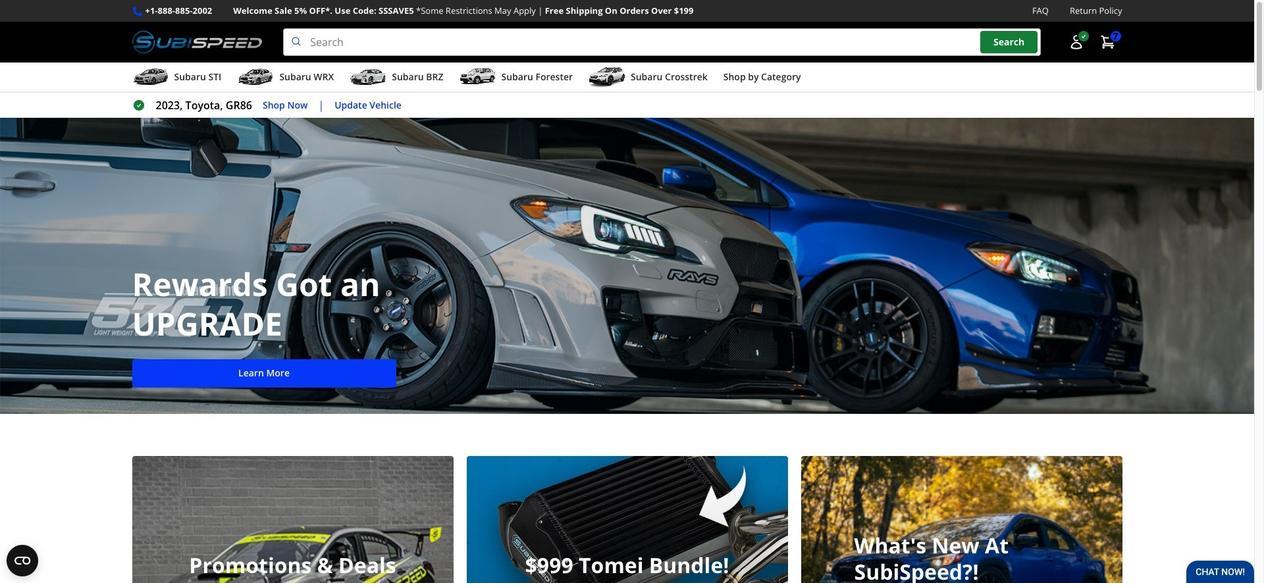 Task type: describe. For each thing, give the bounding box(es) containing it.
subispeed logo image
[[132, 28, 262, 56]]

a subaru crosstrek thumbnail image image
[[589, 67, 626, 87]]

coilovers image
[[467, 456, 788, 583]]

search input field
[[283, 28, 1041, 56]]

a subaru wrx thumbnail image image
[[237, 67, 274, 87]]

open widget image
[[7, 545, 38, 577]]

a subaru brz thumbnail image image
[[350, 67, 387, 87]]

earn rewards image
[[801, 456, 1122, 583]]



Task type: vqa. For each thing, say whether or not it's contained in the screenshot.
'your' to the left
no



Task type: locate. For each thing, give the bounding box(es) containing it.
rewards program image
[[0, 118, 1254, 414]]

deals image
[[132, 456, 453, 583]]

button image
[[1068, 34, 1084, 50]]

a subaru sti thumbnail image image
[[132, 67, 169, 87]]

a subaru forester thumbnail image image
[[459, 67, 496, 87]]



